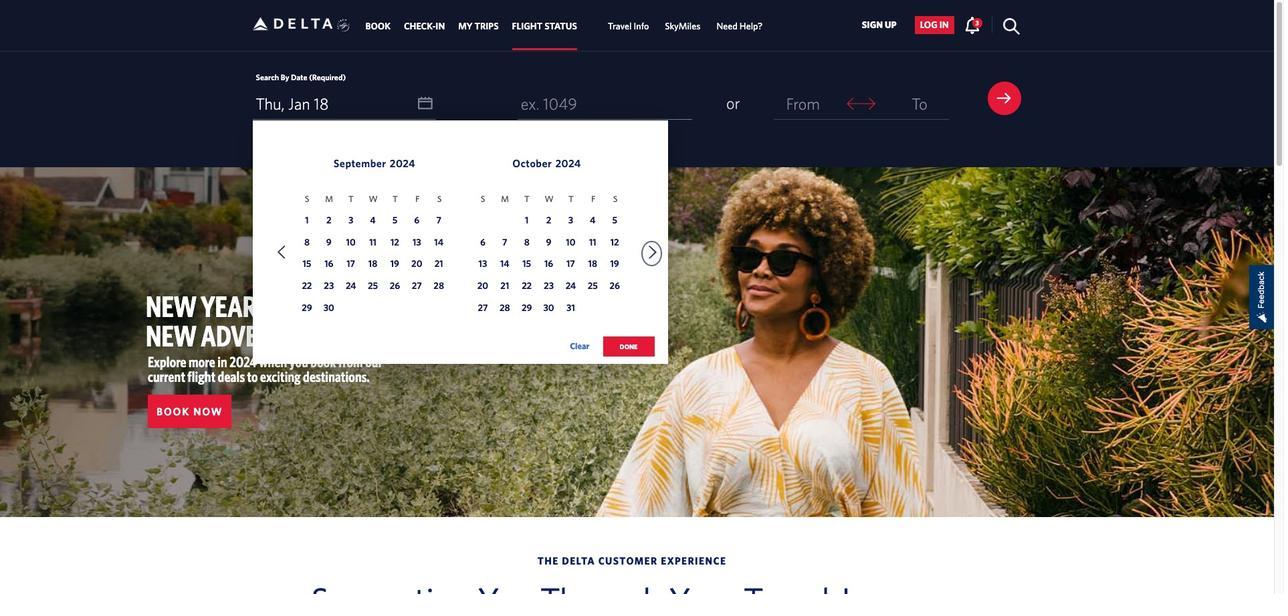 Task type: vqa. For each thing, say whether or not it's contained in the screenshot.
leftmost 2
yes



Task type: locate. For each thing, give the bounding box(es) containing it.
0 horizontal spatial 4
[[370, 215, 376, 225]]

in right log at the top right
[[940, 20, 949, 30]]

2 11 from the left
[[589, 237, 597, 247]]

1 horizontal spatial 1 link
[[518, 213, 536, 230]]

1 vertical spatial 14
[[500, 258, 510, 269]]

0 horizontal spatial 30 link
[[320, 300, 338, 318]]

2 5 link from the left
[[606, 213, 624, 230]]

1 5 from the left
[[392, 215, 398, 225]]

my
[[458, 21, 473, 32]]

in inside explore more in 2024 when you book from our current flight deals to exciting destinations.
[[218, 353, 227, 370]]

0 horizontal spatial 25
[[368, 280, 378, 291]]

2 30 link from the left
[[540, 300, 558, 318]]

12 link
[[386, 234, 404, 252], [606, 234, 624, 252]]

book inside the book now link
[[157, 406, 190, 418]]

t down september 2024
[[393, 194, 398, 204]]

2 link
[[320, 213, 338, 230], [540, 213, 558, 230]]

1 horizontal spatial 19
[[611, 258, 619, 269]]

16 link
[[320, 256, 338, 274], [540, 256, 558, 274]]

thu, jan 18 button
[[253, 88, 437, 119]]

0 horizontal spatial 5
[[392, 215, 398, 225]]

1 horizontal spatial 12 link
[[606, 234, 624, 252]]

book now link
[[148, 395, 232, 428]]

1 horizontal spatial 5 link
[[606, 213, 624, 230]]

17
[[347, 258, 355, 269], [567, 258, 575, 269]]

w down october 2024
[[545, 194, 554, 204]]

9 link
[[320, 234, 338, 252], [540, 234, 558, 252]]

1 16 from the left
[[325, 258, 333, 269]]

1 horizontal spatial 30
[[544, 302, 554, 313]]

2 2 link from the left
[[540, 213, 558, 230]]

10
[[346, 237, 356, 247], [566, 237, 576, 247]]

1 horizontal spatial 25
[[588, 280, 598, 291]]

t down the 'october'
[[525, 194, 530, 204]]

in right "more"
[[218, 353, 227, 370]]

1 horizontal spatial 4 link
[[584, 213, 602, 230]]

book right skyteam image
[[366, 21, 391, 32]]

30 for second 30 link from the right
[[324, 302, 334, 313]]

0 horizontal spatial 9 link
[[320, 234, 338, 252]]

2 1 link from the left
[[518, 213, 536, 230]]

2 19 link from the left
[[606, 256, 624, 274]]

31
[[567, 302, 575, 313]]

1 8 from the left
[[304, 237, 310, 247]]

29 left 31
[[522, 302, 532, 313]]

2 11 link from the left
[[584, 234, 602, 252]]

1 vertical spatial in
[[218, 353, 227, 370]]

1 horizontal spatial 22 link
[[518, 278, 536, 296]]

1 vertical spatial 20 link
[[474, 278, 492, 296]]

0 horizontal spatial 10
[[346, 237, 356, 247]]

1 19 from the left
[[391, 258, 399, 269]]

26 for 2nd "26" link from right
[[390, 280, 400, 291]]

3 link down october 2024
[[562, 213, 580, 230]]

2 19 from the left
[[611, 258, 619, 269]]

27
[[412, 280, 422, 291], [478, 302, 488, 313]]

1 horizontal spatial 28 link
[[496, 300, 514, 318]]

1 horizontal spatial 27 link
[[474, 300, 492, 318]]

3 right log in
[[976, 19, 979, 27]]

2 2 from the left
[[546, 215, 552, 225]]

17 for first 17 link from the right
[[567, 258, 575, 269]]

2 30 from the left
[[544, 302, 554, 313]]

18 inside thu, jan 18 popup button
[[314, 94, 329, 113]]

2 22 link from the left
[[518, 278, 536, 296]]

4 t from the left
[[569, 194, 574, 204]]

22 for second 22 link from right
[[302, 280, 312, 291]]

1 26 from the left
[[390, 280, 400, 291]]

2 23 link from the left
[[540, 278, 558, 296]]

1 vertical spatial book
[[157, 406, 190, 418]]

new
[[146, 289, 197, 323], [146, 319, 197, 353]]

3 link down september
[[342, 213, 360, 230]]

0 horizontal spatial 29
[[302, 302, 312, 313]]

2 1 from the left
[[525, 215, 529, 225]]

1 horizontal spatial 28
[[500, 302, 510, 313]]

29 link left '31' link
[[518, 300, 536, 318]]

1 horizontal spatial 10 link
[[562, 234, 580, 252]]

1 horizontal spatial 14 link
[[496, 256, 514, 274]]

1 w from the left
[[369, 194, 378, 204]]

15 link
[[298, 256, 316, 274], [518, 256, 536, 274]]

30 link up book
[[320, 300, 338, 318]]

0 horizontal spatial 28
[[434, 280, 444, 291]]

t down september
[[349, 194, 354, 204]]

book
[[366, 21, 391, 32], [157, 406, 190, 418]]

0 horizontal spatial 3 link
[[342, 213, 360, 230]]

1 horizontal spatial f
[[591, 194, 596, 204]]

26
[[390, 280, 400, 291], [610, 280, 620, 291]]

1 horizontal spatial book
[[366, 21, 391, 32]]

check-
[[404, 21, 436, 32]]

2 link for september
[[320, 213, 338, 230]]

1 1 link from the left
[[298, 213, 316, 230]]

2 24 from the left
[[566, 280, 576, 291]]

0 horizontal spatial 10 link
[[342, 234, 360, 252]]

1 horizontal spatial 7 link
[[496, 234, 514, 252]]

0 horizontal spatial 30
[[324, 302, 334, 313]]

5 for october 2024
[[612, 215, 618, 225]]

1 vertical spatial 6
[[480, 237, 486, 247]]

1 horizontal spatial 15
[[523, 258, 531, 269]]

0 horizontal spatial 11
[[369, 237, 377, 247]]

ex. 1049 number field
[[518, 88, 693, 120]]

1 22 from the left
[[302, 280, 312, 291]]

17 for 1st 17 link from left
[[347, 258, 355, 269]]

1 horizontal spatial 22
[[522, 280, 532, 291]]

24
[[346, 280, 356, 291], [566, 280, 576, 291]]

or
[[727, 94, 740, 112]]

1 12 from the left
[[391, 237, 399, 247]]

2 16 link from the left
[[540, 256, 558, 274]]

0 horizontal spatial 16 link
[[320, 256, 338, 274]]

1 horizontal spatial 12
[[611, 237, 619, 247]]

info
[[634, 21, 649, 32]]

30 link left '31' link
[[540, 300, 558, 318]]

1 horizontal spatial 26
[[610, 280, 620, 291]]

1 s from the left
[[305, 194, 309, 204]]

0 horizontal spatial 11 link
[[364, 234, 382, 252]]

in inside the log in button
[[940, 20, 949, 30]]

8 link
[[298, 234, 316, 252], [518, 234, 536, 252]]

1
[[305, 215, 309, 225], [525, 215, 529, 225]]

2 f from the left
[[591, 194, 596, 204]]

1 24 link from the left
[[342, 278, 360, 296]]

13
[[413, 237, 421, 247], [479, 258, 487, 269]]

1 horizontal spatial 8
[[524, 237, 530, 247]]

1 horizontal spatial 7
[[502, 237, 508, 247]]

28 link
[[430, 278, 448, 296], [496, 300, 514, 318]]

1 horizontal spatial 11
[[589, 237, 597, 247]]

1 10 from the left
[[346, 237, 356, 247]]

30 up book
[[324, 302, 334, 313]]

5 link
[[386, 213, 404, 230], [606, 213, 624, 230]]

0 vertical spatial book
[[366, 21, 391, 32]]

2024
[[390, 157, 416, 169], [556, 157, 581, 169], [230, 353, 257, 370]]

1 m from the left
[[325, 194, 333, 204]]

book left now
[[157, 406, 190, 418]]

skymiles
[[665, 21, 701, 32]]

1 24 from the left
[[346, 280, 356, 291]]

1 horizontal spatial 17
[[567, 258, 575, 269]]

1 22 link from the left
[[298, 278, 316, 296]]

1 horizontal spatial 9
[[546, 237, 552, 247]]

19
[[391, 258, 399, 269], [611, 258, 619, 269]]

book for book
[[366, 21, 391, 32]]

1 horizontal spatial 23
[[544, 280, 554, 291]]

3 link for october 2024
[[562, 213, 580, 230]]

travel
[[608, 21, 632, 32]]

1 horizontal spatial 8 link
[[518, 234, 536, 252]]

1 horizontal spatial 13 link
[[474, 256, 492, 274]]

by
[[281, 72, 289, 81]]

travel info
[[608, 21, 649, 32]]

book for book now
[[157, 406, 190, 418]]

17 link
[[342, 256, 360, 274], [562, 256, 580, 274]]

29 up the adventures
[[302, 302, 312, 313]]

m
[[325, 194, 333, 204], [501, 194, 509, 204]]

1 vertical spatial 21 link
[[496, 278, 514, 296]]

1 horizontal spatial 5
[[612, 215, 618, 225]]

new year, new adventures
[[146, 289, 341, 353]]

1 30 from the left
[[324, 302, 334, 313]]

2 23 from the left
[[544, 280, 554, 291]]

1 horizontal spatial 20
[[478, 280, 488, 291]]

1 horizontal spatial 1
[[525, 215, 529, 225]]

2 15 link from the left
[[518, 256, 536, 274]]

0 vertical spatial 21 link
[[430, 256, 448, 274]]

jan
[[288, 94, 310, 113]]

30
[[324, 302, 334, 313], [544, 302, 554, 313]]

in
[[436, 21, 445, 32]]

2 link down october 2024
[[540, 213, 558, 230]]

4 for september 2024
[[370, 215, 376, 225]]

tab list
[[359, 0, 771, 50]]

1 horizontal spatial 11 link
[[584, 234, 602, 252]]

2 4 from the left
[[590, 215, 596, 225]]

6
[[414, 215, 420, 225], [480, 237, 486, 247]]

30 left 31
[[544, 302, 554, 313]]

22
[[302, 280, 312, 291], [522, 280, 532, 291]]

0 horizontal spatial 4 link
[[364, 213, 382, 230]]

25 link
[[364, 278, 382, 296], [584, 278, 602, 296]]

0 vertical spatial 7
[[437, 215, 442, 225]]

2024 left when
[[230, 353, 257, 370]]

2 22 from the left
[[522, 280, 532, 291]]

3 link right log in
[[965, 16, 983, 33]]

2024 right the 'october'
[[556, 157, 581, 169]]

1 26 link from the left
[[386, 278, 404, 296]]

2 s from the left
[[437, 194, 442, 204]]

1 f from the left
[[415, 194, 420, 204]]

11
[[369, 237, 377, 247], [589, 237, 597, 247]]

delta air lines image
[[253, 3, 333, 45]]

1 horizontal spatial 23 link
[[540, 278, 558, 296]]

w
[[369, 194, 378, 204], [545, 194, 554, 204]]

1 horizontal spatial 30 link
[[540, 300, 558, 318]]

sign up
[[862, 20, 897, 30]]

now
[[194, 406, 223, 418]]

0 horizontal spatial book
[[157, 406, 190, 418]]

2 12 from the left
[[611, 237, 619, 247]]

4 link for september 2024
[[364, 213, 382, 230]]

2 link for october
[[540, 213, 558, 230]]

1 horizontal spatial m
[[501, 194, 509, 204]]

2 17 from the left
[[567, 258, 575, 269]]

4 for october 2024
[[590, 215, 596, 225]]

1 horizontal spatial 2
[[546, 215, 552, 225]]

1 1 from the left
[[305, 215, 309, 225]]

2 w from the left
[[545, 194, 554, 204]]

21 link
[[430, 256, 448, 274], [496, 278, 514, 296]]

2 16 from the left
[[545, 258, 553, 269]]

30 link
[[320, 300, 338, 318], [540, 300, 558, 318]]

2 link down september
[[320, 213, 338, 230]]

0 horizontal spatial w
[[369, 194, 378, 204]]

1 4 from the left
[[370, 215, 376, 225]]

1 link for september
[[298, 213, 316, 230]]

done
[[620, 343, 638, 351]]

0 horizontal spatial 24 link
[[342, 278, 360, 296]]

deals
[[218, 368, 245, 385]]

2 9 from the left
[[546, 237, 552, 247]]

1 horizontal spatial 16 link
[[540, 256, 558, 274]]

29 link
[[298, 300, 316, 318], [518, 300, 536, 318]]

0 horizontal spatial 29 link
[[298, 300, 316, 318]]

2 5 from the left
[[612, 215, 618, 225]]

0 horizontal spatial 23 link
[[320, 278, 338, 296]]

explore more in 2024 when you book from our current flight deals to exciting destinations.
[[148, 353, 383, 385]]

Search By Date (Required) text field
[[253, 88, 436, 120]]

3 down september
[[349, 215, 354, 225]]

20 link
[[408, 256, 426, 274], [474, 278, 492, 296]]

18 link
[[364, 256, 382, 274], [584, 256, 602, 274]]

to
[[912, 94, 928, 113]]

29 link up the adventures
[[298, 300, 316, 318]]

9
[[326, 237, 332, 247], [546, 237, 552, 247]]

w down september 2024
[[369, 194, 378, 204]]

w for september
[[369, 194, 378, 204]]

1 vertical spatial 20
[[478, 280, 488, 291]]

28 for right 28 link
[[500, 302, 510, 313]]

0 vertical spatial 13
[[413, 237, 421, 247]]

status
[[545, 21, 577, 32]]

f
[[415, 194, 420, 204], [591, 194, 596, 204]]

12 for second 12 link from right
[[391, 237, 399, 247]]

0 horizontal spatial 22 link
[[298, 278, 316, 296]]

1 horizontal spatial 14
[[500, 258, 510, 269]]

2 8 from the left
[[524, 237, 530, 247]]

22 link
[[298, 278, 316, 296], [518, 278, 536, 296]]

2 9 link from the left
[[540, 234, 558, 252]]

1 horizontal spatial 17 link
[[562, 256, 580, 274]]

28 for the left 28 link
[[434, 280, 444, 291]]

1 link for october
[[518, 213, 536, 230]]

1 vertical spatial 28
[[500, 302, 510, 313]]

book inside 'tab list'
[[366, 21, 391, 32]]

0 vertical spatial 21
[[435, 258, 443, 269]]

2 4 link from the left
[[584, 213, 602, 230]]

2 18 link from the left
[[584, 256, 602, 274]]

2 horizontal spatial 18
[[588, 258, 597, 269]]

1 horizontal spatial 25 link
[[584, 278, 602, 296]]

2 25 link from the left
[[584, 278, 602, 296]]

23 link
[[320, 278, 338, 296], [540, 278, 558, 296]]

0 vertical spatial 6 link
[[408, 213, 426, 230]]

7
[[437, 215, 442, 225], [502, 237, 508, 247]]

1 9 from the left
[[326, 237, 332, 247]]

0 horizontal spatial 13
[[413, 237, 421, 247]]

1 horizontal spatial 16
[[545, 258, 553, 269]]

0 horizontal spatial 17
[[347, 258, 355, 269]]

0 horizontal spatial 3
[[349, 215, 354, 225]]

1 horizontal spatial 13
[[479, 258, 487, 269]]

0 vertical spatial 14
[[434, 237, 444, 247]]

2 26 from the left
[[610, 280, 620, 291]]

21 for the leftmost 21 link
[[435, 258, 443, 269]]

1 8 link from the left
[[298, 234, 316, 252]]

1 4 link from the left
[[364, 213, 382, 230]]

1 vertical spatial 28 link
[[496, 300, 514, 318]]

sign up link
[[857, 16, 902, 34]]

1 17 link from the left
[[342, 256, 360, 274]]

25
[[368, 280, 378, 291], [588, 280, 598, 291]]

1 17 from the left
[[347, 258, 355, 269]]

13 link
[[408, 234, 426, 252], [474, 256, 492, 274]]

26 link
[[386, 278, 404, 296], [606, 278, 624, 296]]

0 horizontal spatial 20
[[412, 258, 422, 269]]

14 for the left 14 link
[[434, 237, 444, 247]]

in
[[940, 20, 949, 30], [218, 353, 227, 370]]

19 for second 19 link from left
[[611, 258, 619, 269]]

0 vertical spatial 28
[[434, 280, 444, 291]]

1 horizontal spatial 29 link
[[518, 300, 536, 318]]

12 for 1st 12 link from the right
[[611, 237, 619, 247]]

1 horizontal spatial 10
[[566, 237, 576, 247]]

0 vertical spatial 20 link
[[408, 256, 426, 274]]

1 5 link from the left
[[386, 213, 404, 230]]

2024 right september
[[390, 157, 416, 169]]

1 horizontal spatial 18 link
[[584, 256, 602, 274]]

2 for september
[[326, 215, 332, 225]]

28
[[434, 280, 444, 291], [500, 302, 510, 313]]

9 for 2nd the 9 link from the right
[[326, 237, 332, 247]]

1 2 link from the left
[[320, 213, 338, 230]]

1 2 from the left
[[326, 215, 332, 225]]

1 horizontal spatial 18
[[369, 258, 378, 269]]

explore
[[148, 353, 186, 370]]

21
[[435, 258, 443, 269], [501, 280, 509, 291]]

t down october 2024
[[569, 194, 574, 204]]

6 link
[[408, 213, 426, 230], [474, 234, 492, 252]]

3 down october 2024
[[569, 215, 573, 225]]

1 horizontal spatial 9 link
[[540, 234, 558, 252]]

2 m from the left
[[501, 194, 509, 204]]

5 for september 2024
[[392, 215, 398, 225]]

1 30 link from the left
[[320, 300, 338, 318]]

2 15 from the left
[[523, 258, 531, 269]]

0 horizontal spatial 21
[[435, 258, 443, 269]]

2 10 from the left
[[566, 237, 576, 247]]

2 10 link from the left
[[562, 234, 580, 252]]

10 link
[[342, 234, 360, 252], [562, 234, 580, 252]]

t
[[349, 194, 354, 204], [393, 194, 398, 204], [525, 194, 530, 204], [569, 194, 574, 204]]

18
[[314, 94, 329, 113], [369, 258, 378, 269], [588, 258, 597, 269]]

3 t from the left
[[525, 194, 530, 204]]

16
[[325, 258, 333, 269], [545, 258, 553, 269]]

1 16 link from the left
[[320, 256, 338, 274]]

24 link
[[342, 278, 360, 296], [562, 278, 580, 296]]

0 horizontal spatial 7 link
[[430, 213, 448, 230]]

1 horizontal spatial 27
[[478, 302, 488, 313]]

book now
[[157, 406, 223, 418]]



Task type: describe. For each thing, give the bounding box(es) containing it.
4 s from the left
[[613, 194, 618, 204]]

from
[[338, 353, 363, 370]]

1 horizontal spatial 6 link
[[474, 234, 492, 252]]

9 for first the 9 link from right
[[546, 237, 552, 247]]

2 26 link from the left
[[606, 278, 624, 296]]

from
[[786, 94, 820, 113]]

flight status
[[512, 21, 577, 32]]

help?
[[740, 21, 763, 32]]

26 for 1st "26" link from the right
[[610, 280, 620, 291]]

adventures
[[201, 319, 341, 353]]

more
[[189, 353, 215, 370]]

explore more in 2024 when you book from our current flight deals to exciting destinations. link
[[148, 353, 383, 385]]

2024 for october 2024
[[556, 157, 581, 169]]

1 12 link from the left
[[386, 234, 404, 252]]

1 new from the top
[[146, 289, 197, 323]]

1 horizontal spatial 6
[[480, 237, 486, 247]]

1 vertical spatial 7 link
[[496, 234, 514, 252]]

2 29 link from the left
[[518, 300, 536, 318]]

my trips link
[[458, 14, 499, 38]]

flight
[[188, 368, 216, 385]]

1 for september
[[305, 215, 309, 225]]

destinations.
[[303, 368, 370, 385]]

1 29 link from the left
[[298, 300, 316, 318]]

log
[[920, 20, 938, 30]]

1 19 link from the left
[[386, 256, 404, 274]]

2 29 from the left
[[522, 302, 532, 313]]

year,
[[201, 289, 262, 323]]

3 for september 2024
[[349, 215, 354, 225]]

5 link for september 2024
[[386, 213, 404, 230]]

22 for first 22 link from the right
[[522, 280, 532, 291]]

2 24 link from the left
[[562, 278, 580, 296]]

done button
[[603, 336, 655, 357]]

1 t from the left
[[349, 194, 354, 204]]

need help? link
[[717, 14, 763, 38]]

current
[[148, 368, 185, 385]]

need
[[717, 21, 738, 32]]

need help?
[[717, 21, 763, 32]]

2 17 link from the left
[[562, 256, 580, 274]]

19 for 1st 19 link from the left
[[391, 258, 399, 269]]

search by date (required)
[[256, 72, 346, 81]]

my trips
[[458, 21, 499, 32]]

1 29 from the left
[[302, 302, 312, 313]]

16 for 1st 16 link from the left
[[325, 258, 333, 269]]

you
[[289, 353, 308, 370]]

skymiles link
[[665, 14, 701, 38]]

2024 inside explore more in 2024 when you book from our current flight deals to exciting destinations.
[[230, 353, 257, 370]]

clear
[[570, 341, 590, 351]]

2 new from the top
[[146, 319, 197, 353]]

trips
[[475, 21, 499, 32]]

log in
[[920, 20, 949, 30]]

31 link
[[562, 300, 580, 318]]

1 horizontal spatial 20 link
[[474, 278, 492, 296]]

0 horizontal spatial 6 link
[[408, 213, 426, 230]]

our
[[365, 353, 383, 370]]

flight
[[512, 21, 543, 32]]

the delta customer experience
[[538, 555, 727, 567]]

24 for 1st 24 link from the right
[[566, 280, 576, 291]]

f for september 2024
[[415, 194, 420, 204]]

book
[[311, 353, 336, 370]]

1 25 from the left
[[368, 280, 378, 291]]

10 for 2nd 10 link
[[566, 237, 576, 247]]

1 for october
[[525, 215, 529, 225]]

flight status link
[[512, 14, 577, 38]]

16 for 1st 16 link from the right
[[545, 258, 553, 269]]

check-in link
[[404, 14, 445, 38]]

september
[[334, 157, 387, 169]]

tab list containing book
[[359, 0, 771, 50]]

10 for first 10 link
[[346, 237, 356, 247]]

1 15 link from the left
[[298, 256, 316, 274]]

m for september
[[325, 194, 333, 204]]

1 15 from the left
[[303, 258, 311, 269]]

30 for second 30 link from left
[[544, 302, 554, 313]]

1 vertical spatial 14 link
[[496, 256, 514, 274]]

2 8 link from the left
[[518, 234, 536, 252]]

w for october
[[545, 194, 554, 204]]

0 vertical spatial 27 link
[[408, 278, 426, 296]]

0 horizontal spatial 7
[[437, 215, 442, 225]]

1 23 link from the left
[[320, 278, 338, 296]]

the
[[538, 555, 559, 567]]

when
[[259, 353, 287, 370]]

21 for the rightmost 21 link
[[501, 280, 509, 291]]

3 s from the left
[[481, 194, 485, 204]]

3 link for september 2024
[[342, 213, 360, 230]]

log in button
[[915, 16, 955, 34]]

1 vertical spatial 27 link
[[474, 300, 492, 318]]

1 vertical spatial 13 link
[[474, 256, 492, 274]]

sign
[[862, 20, 883, 30]]

september 2024
[[334, 157, 416, 169]]

search
[[256, 72, 279, 81]]

date
[[291, 72, 307, 81]]

2 t from the left
[[393, 194, 398, 204]]

to
[[247, 368, 258, 385]]

experience
[[661, 555, 727, 567]]

2 12 link from the left
[[606, 234, 624, 252]]

delta
[[562, 555, 596, 567]]

1 11 from the left
[[369, 237, 377, 247]]

0 vertical spatial 20
[[412, 258, 422, 269]]

customer
[[599, 555, 658, 567]]

4 link for october 2024
[[584, 213, 602, 230]]

0 vertical spatial 7 link
[[430, 213, 448, 230]]

14 for the bottom 14 link
[[500, 258, 510, 269]]

0 horizontal spatial 14 link
[[430, 234, 448, 252]]

1 23 from the left
[[324, 280, 334, 291]]

f for october 2024
[[591, 194, 596, 204]]

october 2024
[[513, 157, 581, 169]]

from link
[[774, 88, 832, 119]]

2 25 from the left
[[588, 280, 598, 291]]

thu,
[[256, 94, 285, 113]]

0 horizontal spatial 21 link
[[430, 256, 448, 274]]

to link
[[891, 88, 949, 119]]

exciting
[[260, 368, 301, 385]]

check-in
[[404, 21, 445, 32]]

1 25 link from the left
[[364, 278, 382, 296]]

thu, jan 18
[[256, 94, 329, 113]]

0 horizontal spatial 28 link
[[430, 278, 448, 296]]

0 vertical spatial 13 link
[[408, 234, 426, 252]]

1 10 link from the left
[[342, 234, 360, 252]]

1 9 link from the left
[[320, 234, 338, 252]]

book link
[[366, 14, 391, 38]]

1 vertical spatial 13
[[479, 258, 487, 269]]

skyteam image
[[337, 5, 350, 46]]

5 link for october 2024
[[606, 213, 624, 230]]

2 for october
[[546, 215, 552, 225]]

1 18 link from the left
[[364, 256, 382, 274]]

0 vertical spatial 6
[[414, 215, 420, 225]]

october
[[513, 157, 552, 169]]

0 horizontal spatial 20 link
[[408, 256, 426, 274]]

1 11 link from the left
[[364, 234, 382, 252]]

3 for october 2024
[[569, 215, 573, 225]]

0 vertical spatial 27
[[412, 280, 422, 291]]

up
[[885, 20, 897, 30]]

24 for first 24 link from the left
[[346, 280, 356, 291]]

2 horizontal spatial 3
[[976, 19, 979, 27]]

2024 for september 2024
[[390, 157, 416, 169]]

travel info link
[[608, 14, 649, 38]]

(required)
[[309, 72, 346, 81]]

1 horizontal spatial 21 link
[[496, 278, 514, 296]]

2 horizontal spatial 3 link
[[965, 16, 983, 33]]

clear button
[[570, 337, 590, 357]]

calendar expanded, use arrow keys to select date application
[[253, 120, 668, 371]]

m for october
[[501, 194, 509, 204]]



